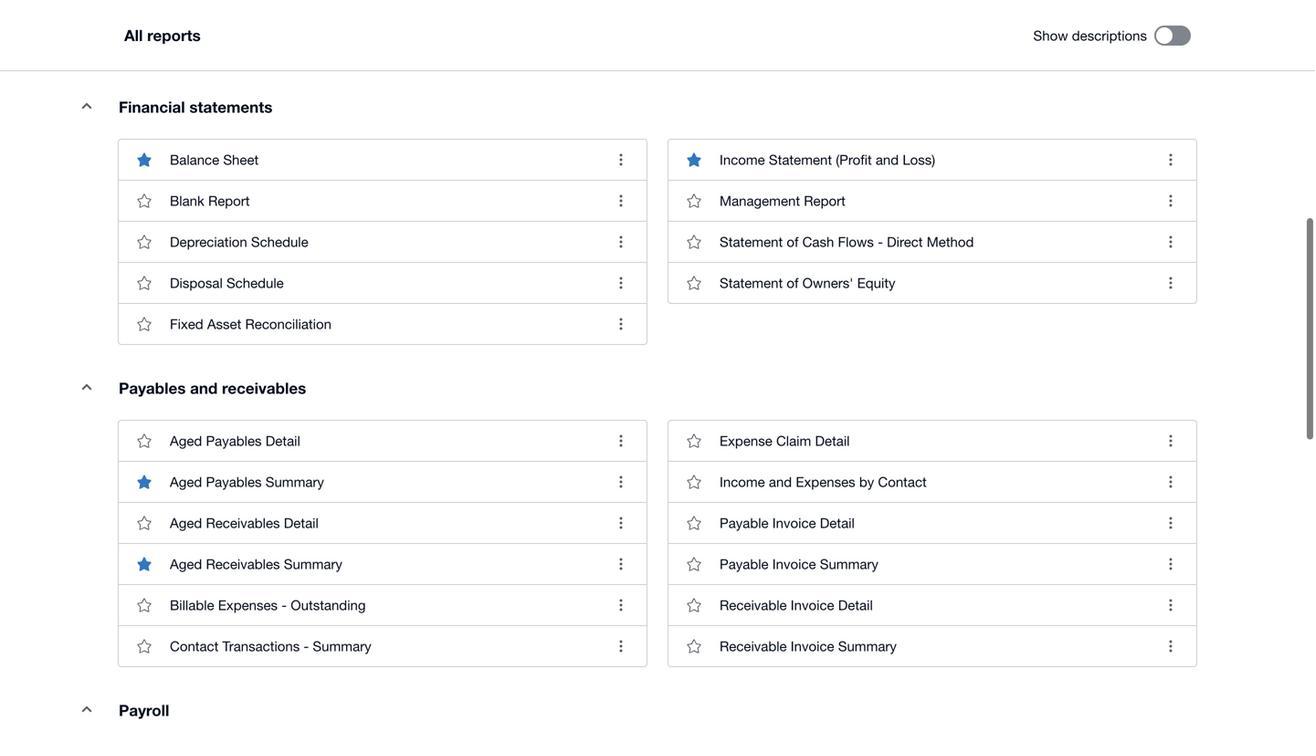 Task type: locate. For each thing, give the bounding box(es) containing it.
receivable invoice detail link
[[669, 585, 1197, 626]]

4 aged from the top
[[170, 556, 202, 572]]

1 horizontal spatial contact
[[878, 474, 927, 490]]

summary for payable invoice summary
[[820, 556, 879, 572]]

favorite image
[[126, 183, 163, 219], [676, 183, 712, 219], [126, 265, 163, 302], [126, 423, 163, 460], [676, 423, 712, 460], [676, 505, 712, 542], [676, 546, 712, 583], [676, 588, 712, 624], [676, 629, 712, 665]]

transactions
[[222, 639, 300, 655]]

claim
[[776, 433, 811, 449]]

2 receivable from the top
[[720, 639, 787, 655]]

favorite image for receivable invoice detail
[[676, 588, 712, 624]]

more options image inside "balance sheet" link
[[603, 142, 639, 178]]

invoice
[[773, 515, 816, 531], [773, 556, 816, 572], [791, 598, 834, 614], [791, 639, 834, 655]]

remove favorite image inside aged payables summary 'link'
[[126, 464, 163, 501]]

and
[[876, 152, 899, 168], [190, 379, 218, 398], [769, 474, 792, 490]]

more options image for income and expenses by contact
[[1153, 464, 1189, 501]]

remove favorite image inside income statement (profit and loss) link
[[676, 142, 712, 178]]

schedule
[[251, 234, 308, 250], [226, 275, 284, 291]]

1 horizontal spatial -
[[304, 639, 309, 655]]

more options image for billable expenses - outstanding
[[603, 588, 639, 624]]

1 aged from the top
[[170, 433, 202, 449]]

payables inside 'link'
[[206, 474, 262, 490]]

favorite image for billable expenses - outstanding
[[126, 588, 163, 624]]

1 vertical spatial income
[[720, 474, 765, 490]]

payables for aged payables detail
[[206, 433, 262, 449]]

2 expand report group image from the top
[[69, 369, 105, 406]]

more options image inside aged payables detail link
[[603, 423, 639, 460]]

favorite image for payable invoice detail
[[676, 505, 712, 542]]

aged
[[170, 433, 202, 449], [170, 474, 202, 490], [170, 515, 202, 531], [170, 556, 202, 572]]

of for owners'
[[787, 275, 799, 291]]

asset
[[207, 316, 241, 332]]

detail for receivable invoice detail
[[838, 598, 873, 614]]

1 vertical spatial and
[[190, 379, 218, 398]]

detail inside "link"
[[815, 433, 850, 449]]

0 vertical spatial income
[[720, 152, 765, 168]]

disposal schedule link
[[119, 262, 647, 303]]

1 receivable from the top
[[720, 598, 787, 614]]

0 horizontal spatial expenses
[[218, 598, 278, 614]]

favorite image inside payable invoice detail link
[[676, 505, 712, 542]]

2 horizontal spatial and
[[876, 152, 899, 168]]

detail for aged receivables detail
[[284, 515, 319, 531]]

more options image
[[603, 183, 639, 219], [1153, 183, 1189, 219], [603, 224, 639, 261], [603, 265, 639, 302], [1153, 265, 1189, 302], [603, 306, 639, 343], [1153, 464, 1189, 501], [603, 505, 639, 542], [1153, 505, 1189, 542], [603, 546, 639, 583], [603, 588, 639, 624], [603, 629, 639, 665]]

more options image inside statement of owners' equity link
[[1153, 265, 1189, 302]]

1 vertical spatial of
[[787, 275, 799, 291]]

0 vertical spatial schedule
[[251, 234, 308, 250]]

invoice down receivable invoice detail
[[791, 639, 834, 655]]

contact inside "link"
[[170, 639, 219, 655]]

-
[[878, 234, 883, 250], [282, 598, 287, 614], [304, 639, 309, 655]]

fixed
[[170, 316, 203, 332]]

more options image inside aged payables summary 'link'
[[603, 464, 639, 501]]

detail down income and expenses by contact
[[820, 515, 855, 531]]

expand report group image for payables and receivables
[[69, 369, 105, 406]]

statements
[[189, 98, 273, 116]]

income for income and expenses by contact
[[720, 474, 765, 490]]

0 vertical spatial expenses
[[796, 474, 856, 490]]

1 vertical spatial expenses
[[218, 598, 278, 614]]

2 aged from the top
[[170, 474, 202, 490]]

report
[[208, 193, 250, 209], [804, 193, 846, 209]]

favorite image for management report
[[676, 183, 712, 219]]

2 payable from the top
[[720, 556, 769, 572]]

3 aged from the top
[[170, 515, 202, 531]]

more options image inside income and expenses by contact link
[[1153, 464, 1189, 501]]

favorite image for payable invoice summary
[[676, 546, 712, 583]]

statement of owners' equity
[[720, 275, 896, 291]]

more options image inside expense claim detail "link"
[[1153, 423, 1189, 460]]

2 receivables from the top
[[206, 556, 280, 572]]

0 vertical spatial payable
[[720, 515, 769, 531]]

schedule up disposal schedule
[[251, 234, 308, 250]]

receivables down aged payables summary
[[206, 515, 280, 531]]

payables down fixed
[[119, 379, 186, 398]]

payable invoice summary link
[[669, 544, 1197, 585]]

more options image
[[603, 142, 639, 178], [1153, 142, 1189, 178], [1153, 224, 1189, 261], [603, 423, 639, 460], [1153, 423, 1189, 460], [603, 464, 639, 501], [1153, 546, 1189, 583], [1153, 588, 1189, 624], [1153, 629, 1189, 665]]

2 income from the top
[[720, 474, 765, 490]]

more options image for expense claim detail
[[1153, 423, 1189, 460]]

2 vertical spatial and
[[769, 474, 792, 490]]

more options image inside "aged receivables detail" link
[[603, 505, 639, 542]]

- right flows
[[878, 234, 883, 250]]

more options image inside fixed asset reconciliation "link"
[[603, 306, 639, 343]]

receivables inside aged receivables summary 'link'
[[206, 556, 280, 572]]

depreciation schedule link
[[119, 221, 647, 262]]

contact
[[878, 474, 927, 490], [170, 639, 219, 655]]

aged for aged payables summary
[[170, 474, 202, 490]]

1 vertical spatial contact
[[170, 639, 219, 655]]

blank report link
[[119, 180, 647, 221]]

blank
[[170, 193, 204, 209]]

more options image for blank report
[[603, 183, 639, 219]]

aged up billable
[[170, 556, 202, 572]]

summary up receivable invoice detail
[[820, 556, 879, 572]]

flows
[[838, 234, 874, 250]]

remove favorite image for aged payables summary
[[126, 464, 163, 501]]

favorite image inside the statement of cash flows - direct method link
[[676, 224, 712, 261]]

more options image inside blank report link
[[603, 183, 639, 219]]

expenses
[[796, 474, 856, 490], [218, 598, 278, 614]]

receivable for receivable invoice summary
[[720, 639, 787, 655]]

receivables for detail
[[206, 515, 280, 531]]

contact transactions - summary
[[170, 639, 371, 655]]

- up contact transactions - summary
[[282, 598, 287, 614]]

more options image for income statement (profit and loss)
[[1153, 142, 1189, 178]]

report for blank report
[[208, 193, 250, 209]]

favorite image
[[126, 224, 163, 261], [676, 224, 712, 261], [676, 265, 712, 302], [126, 306, 163, 343], [676, 464, 712, 501], [126, 505, 163, 542], [126, 588, 163, 624], [126, 629, 163, 665]]

aged down aged payables summary
[[170, 515, 202, 531]]

0 vertical spatial expand report group image
[[69, 88, 105, 124]]

favorite image for contact transactions - summary
[[126, 629, 163, 665]]

report down income statement (profit and loss)
[[804, 193, 846, 209]]

detail up aged payables summary
[[266, 433, 300, 449]]

and down 'expense claim detail'
[[769, 474, 792, 490]]

invoice up receivable invoice summary
[[791, 598, 834, 614]]

more options image for statement of cash flows - direct method
[[1153, 224, 1189, 261]]

more options image inside payable invoice summary link
[[1153, 546, 1189, 583]]

receivable down payable invoice summary on the right
[[720, 598, 787, 614]]

depreciation schedule
[[170, 234, 308, 250]]

remove favorite image
[[126, 142, 163, 178], [676, 142, 712, 178], [126, 464, 163, 501]]

more options image for fixed asset reconciliation
[[603, 306, 639, 343]]

remove favorite image inside "balance sheet" link
[[126, 142, 163, 178]]

receivables inside "aged receivables detail" link
[[206, 515, 280, 531]]

blank report
[[170, 193, 250, 209]]

more options image for aged payables summary
[[603, 464, 639, 501]]

1 vertical spatial expand report group image
[[69, 369, 105, 406]]

detail
[[266, 433, 300, 449], [815, 433, 850, 449], [284, 515, 319, 531], [820, 515, 855, 531], [838, 598, 873, 614]]

payable for payable invoice summary
[[720, 556, 769, 572]]

detail up aged receivables summary
[[284, 515, 319, 531]]

more options image for receivable invoice summary
[[1153, 629, 1189, 665]]

disposal schedule
[[170, 275, 284, 291]]

schedule up fixed asset reconciliation
[[226, 275, 284, 291]]

receivables for summary
[[206, 556, 280, 572]]

favorite image inside blank report link
[[126, 183, 163, 219]]

payables for aged payables summary
[[206, 474, 262, 490]]

1 vertical spatial payables
[[206, 433, 262, 449]]

invoice up payable invoice summary on the right
[[773, 515, 816, 531]]

more options image for contact transactions - summary
[[603, 629, 639, 665]]

favorite image for depreciation schedule
[[126, 224, 163, 261]]

payable up payable invoice summary on the right
[[720, 515, 769, 531]]

invoice for receivable invoice summary
[[791, 639, 834, 655]]

1 vertical spatial receivable
[[720, 639, 787, 655]]

(profit
[[836, 152, 872, 168]]

detail up receivable invoice summary
[[838, 598, 873, 614]]

contact right by
[[878, 474, 927, 490]]

more options image for statement of owners' equity
[[1153, 265, 1189, 302]]

budget variance
[[170, 35, 271, 51]]

statement left owners'
[[720, 275, 783, 291]]

receivable
[[720, 598, 787, 614], [720, 639, 787, 655]]

summary up outstanding
[[284, 556, 342, 572]]

1 receivables from the top
[[206, 515, 280, 531]]

more options image for aged receivables summary
[[603, 546, 639, 583]]

2 horizontal spatial -
[[878, 234, 883, 250]]

expand report group image
[[69, 88, 105, 124], [69, 369, 105, 406]]

aged down payables and receivables
[[170, 433, 202, 449]]

contact down billable
[[170, 639, 219, 655]]

payables down "aged payables detail"
[[206, 474, 262, 490]]

statement up the management report
[[769, 152, 832, 168]]

more options image inside billable expenses - outstanding link
[[603, 588, 639, 624]]

0 horizontal spatial -
[[282, 598, 287, 614]]

management
[[720, 193, 800, 209]]

1 vertical spatial receivables
[[206, 556, 280, 572]]

more options image inside payable invoice detail link
[[1153, 505, 1189, 542]]

2 vertical spatial payables
[[206, 474, 262, 490]]

1 income from the top
[[720, 152, 765, 168]]

contact transactions - summary link
[[119, 626, 647, 667]]

statement down management
[[720, 234, 783, 250]]

receivables down aged receivables detail
[[206, 556, 280, 572]]

1 horizontal spatial report
[[804, 193, 846, 209]]

more options image inside receivable invoice detail link
[[1153, 588, 1189, 624]]

receivables
[[206, 515, 280, 531], [206, 556, 280, 572]]

2 vertical spatial -
[[304, 639, 309, 655]]

by
[[859, 474, 874, 490]]

income down expense
[[720, 474, 765, 490]]

favorite image for fixed asset reconciliation
[[126, 306, 163, 343]]

favorite image for statement of owners' equity
[[676, 265, 712, 302]]

more options image inside aged receivables summary 'link'
[[603, 546, 639, 583]]

report inside blank report link
[[208, 193, 250, 209]]

0 vertical spatial receivable
[[720, 598, 787, 614]]

more options image inside disposal schedule link
[[603, 265, 639, 302]]

expense
[[720, 433, 773, 449]]

aged payables detail link
[[119, 421, 647, 461]]

0 horizontal spatial contact
[[170, 639, 219, 655]]

0 horizontal spatial and
[[190, 379, 218, 398]]

of
[[787, 234, 799, 250], [787, 275, 799, 291]]

detail right claim
[[815, 433, 850, 449]]

0 vertical spatial receivables
[[206, 515, 280, 531]]

more options image inside contact transactions - summary "link"
[[603, 629, 639, 665]]

of left cash
[[787, 234, 799, 250]]

show descriptions
[[1034, 28, 1147, 44]]

payable invoice summary
[[720, 556, 879, 572]]

payable down payable invoice detail
[[720, 556, 769, 572]]

receivable invoice detail
[[720, 598, 873, 614]]

receivable down receivable invoice detail
[[720, 639, 787, 655]]

2 of from the top
[[787, 275, 799, 291]]

summary inside "link"
[[313, 639, 371, 655]]

summary down receivable invoice detail link
[[838, 639, 897, 655]]

summary down outstanding
[[313, 639, 371, 655]]

remove favorite image for income statement (profit and loss)
[[676, 142, 712, 178]]

expenses left by
[[796, 474, 856, 490]]

aged payables summary
[[170, 474, 324, 490]]

favorite image inside management report link
[[676, 183, 712, 219]]

financial
[[119, 98, 185, 116]]

aged for aged payables detail
[[170, 433, 202, 449]]

0 horizontal spatial report
[[208, 193, 250, 209]]

0 vertical spatial payables
[[119, 379, 186, 398]]

reports
[[147, 26, 201, 44]]

favorite image for blank report
[[126, 183, 163, 219]]

0 vertical spatial of
[[787, 234, 799, 250]]

1 expand report group image from the top
[[69, 88, 105, 124]]

income and expenses by contact link
[[669, 461, 1197, 503]]

favorite image for statement of cash flows - direct method
[[676, 224, 712, 261]]

income up management
[[720, 152, 765, 168]]

aged down "aged payables detail"
[[170, 474, 202, 490]]

invoice up receivable invoice detail
[[773, 556, 816, 572]]

1 of from the top
[[787, 234, 799, 250]]

summary for receivable invoice summary
[[838, 639, 897, 655]]

summary
[[266, 474, 324, 490], [284, 556, 342, 572], [820, 556, 879, 572], [313, 639, 371, 655], [838, 639, 897, 655]]

expense claim detail
[[720, 433, 850, 449]]

1 vertical spatial -
[[282, 598, 287, 614]]

more options image inside income statement (profit and loss) link
[[1153, 142, 1189, 178]]

income
[[720, 152, 765, 168], [720, 474, 765, 490]]

1 report from the left
[[208, 193, 250, 209]]

2 report from the left
[[804, 193, 846, 209]]

and left receivables
[[190, 379, 218, 398]]

1 payable from the top
[[720, 515, 769, 531]]

and left loss)
[[876, 152, 899, 168]]

expenses down aged receivables summary
[[218, 598, 278, 614]]

1 vertical spatial statement
[[720, 234, 783, 250]]

income and expenses by contact
[[720, 474, 927, 490]]

more options image inside receivable invoice summary link
[[1153, 629, 1189, 665]]

- inside "link"
[[304, 639, 309, 655]]

expand report group image for financial statements
[[69, 88, 105, 124]]

report right blank
[[208, 193, 250, 209]]

payables up aged payables summary
[[206, 433, 262, 449]]

2 vertical spatial statement
[[720, 275, 783, 291]]

more options image inside depreciation schedule link
[[603, 224, 639, 261]]

1 vertical spatial payable
[[720, 556, 769, 572]]

more options image inside the statement of cash flows - direct method link
[[1153, 224, 1189, 261]]

1 horizontal spatial and
[[769, 474, 792, 490]]

of left owners'
[[787, 275, 799, 291]]

summary up aged receivables detail
[[266, 474, 324, 490]]

statement
[[769, 152, 832, 168], [720, 234, 783, 250], [720, 275, 783, 291]]

budget variance link
[[119, 22, 647, 63]]

more options image for balance sheet
[[603, 142, 639, 178]]

- right transactions
[[304, 639, 309, 655]]

statement of owners' equity link
[[669, 262, 1197, 303]]

payable
[[720, 515, 769, 531], [720, 556, 769, 572]]

favorite image inside disposal schedule link
[[126, 265, 163, 302]]

1 vertical spatial schedule
[[226, 275, 284, 291]]

management report
[[720, 193, 846, 209]]

payables
[[119, 379, 186, 398], [206, 433, 262, 449], [206, 474, 262, 490]]

more options image inside management report link
[[1153, 183, 1189, 219]]

report inside management report link
[[804, 193, 846, 209]]



Task type: describe. For each thing, give the bounding box(es) containing it.
summary for aged payables summary
[[266, 474, 324, 490]]

disposal
[[170, 275, 223, 291]]

0 vertical spatial statement
[[769, 152, 832, 168]]

loss)
[[903, 152, 935, 168]]

descriptions
[[1072, 28, 1147, 44]]

aged receivables detail link
[[119, 503, 647, 544]]

detail for aged payables detail
[[266, 433, 300, 449]]

show
[[1034, 28, 1068, 44]]

payable invoice detail link
[[669, 503, 1197, 544]]

aged for aged receivables summary
[[170, 556, 202, 572]]

and for payables and receivables
[[190, 379, 218, 398]]

receivable invoice summary link
[[669, 626, 1197, 667]]

favorite image for aged payables detail
[[126, 423, 163, 460]]

favorite image for expense claim detail
[[676, 423, 712, 460]]

billable expenses - outstanding link
[[119, 585, 647, 626]]

schedule for depreciation schedule
[[251, 234, 308, 250]]

statement of cash flows - direct method link
[[669, 221, 1197, 262]]

balance
[[170, 152, 219, 168]]

more options image for receivable invoice detail
[[1153, 588, 1189, 624]]

balance sheet link
[[119, 140, 647, 180]]

invoice for payable invoice detail
[[773, 515, 816, 531]]

favorite image for receivable invoice summary
[[676, 629, 712, 665]]

favorite image for disposal schedule
[[126, 265, 163, 302]]

0 vertical spatial and
[[876, 152, 899, 168]]

receivable invoice summary
[[720, 639, 897, 655]]

detail for expense claim detail
[[815, 433, 850, 449]]

favorite image for aged receivables detail
[[126, 505, 163, 542]]

payables and receivables
[[119, 379, 306, 398]]

- for summary
[[304, 639, 309, 655]]

variance
[[218, 35, 271, 51]]

statement for owners'
[[720, 275, 783, 291]]

and for income and expenses by contact
[[769, 474, 792, 490]]

fixed asset reconciliation
[[170, 316, 332, 332]]

aged receivables summary link
[[119, 544, 647, 585]]

depreciation
[[170, 234, 247, 250]]

more options image for payable invoice summary
[[1153, 546, 1189, 583]]

income for income statement (profit and loss)
[[720, 152, 765, 168]]

financial statements
[[119, 98, 273, 116]]

management report link
[[669, 180, 1197, 221]]

remove favorite image
[[126, 546, 163, 583]]

receivable for receivable invoice detail
[[720, 598, 787, 614]]

favorite image for income and expenses by contact
[[676, 464, 712, 501]]

income statement (profit and loss)
[[720, 152, 935, 168]]

more options image for aged receivables detail
[[603, 505, 639, 542]]

statement of cash flows - direct method
[[720, 234, 974, 250]]

direct
[[887, 234, 923, 250]]

aged receivables detail
[[170, 515, 319, 531]]

cash
[[802, 234, 834, 250]]

more options image for aged payables detail
[[603, 423, 639, 460]]

summary for aged receivables summary
[[284, 556, 342, 572]]

0 vertical spatial contact
[[878, 474, 927, 490]]

expense claim detail link
[[669, 421, 1197, 461]]

more options image for disposal schedule
[[603, 265, 639, 302]]

statement for cash
[[720, 234, 783, 250]]

sheet
[[223, 152, 259, 168]]

billable
[[170, 598, 214, 614]]

outstanding
[[291, 598, 366, 614]]

payroll
[[119, 702, 169, 720]]

of for cash
[[787, 234, 799, 250]]

payable invoice detail
[[720, 515, 855, 531]]

remove favorite image for balance sheet
[[126, 142, 163, 178]]

income statement (profit and loss) link
[[669, 140, 1197, 180]]

0 vertical spatial -
[[878, 234, 883, 250]]

method
[[927, 234, 974, 250]]

reconciliation
[[245, 316, 332, 332]]

balance sheet
[[170, 152, 259, 168]]

all
[[124, 26, 143, 44]]

expand report group image
[[69, 692, 105, 728]]

aged receivables summary
[[170, 556, 342, 572]]

more options image for payable invoice detail
[[1153, 505, 1189, 542]]

more options image for management report
[[1153, 183, 1189, 219]]

report for management report
[[804, 193, 846, 209]]

aged payables summary link
[[119, 461, 647, 503]]

aged for aged receivables detail
[[170, 515, 202, 531]]

1 horizontal spatial expenses
[[796, 474, 856, 490]]

more options image for depreciation schedule
[[603, 224, 639, 261]]

budget
[[170, 35, 215, 51]]

payable for payable invoice detail
[[720, 515, 769, 531]]

aged payables detail
[[170, 433, 300, 449]]

invoice for receivable invoice detail
[[791, 598, 834, 614]]

detail for payable invoice detail
[[820, 515, 855, 531]]

- for outstanding
[[282, 598, 287, 614]]

billable expenses - outstanding
[[170, 598, 366, 614]]

receivables
[[222, 379, 306, 398]]

schedule for disposal schedule
[[226, 275, 284, 291]]

equity
[[857, 275, 896, 291]]

fixed asset reconciliation link
[[119, 303, 647, 345]]

owners'
[[802, 275, 854, 291]]

all reports
[[124, 26, 201, 44]]

invoice for payable invoice summary
[[773, 556, 816, 572]]



Task type: vqa. For each thing, say whether or not it's contained in the screenshot.
More Options icon within the INCOME STATEMENT (PROFIT AND LOSS) link
yes



